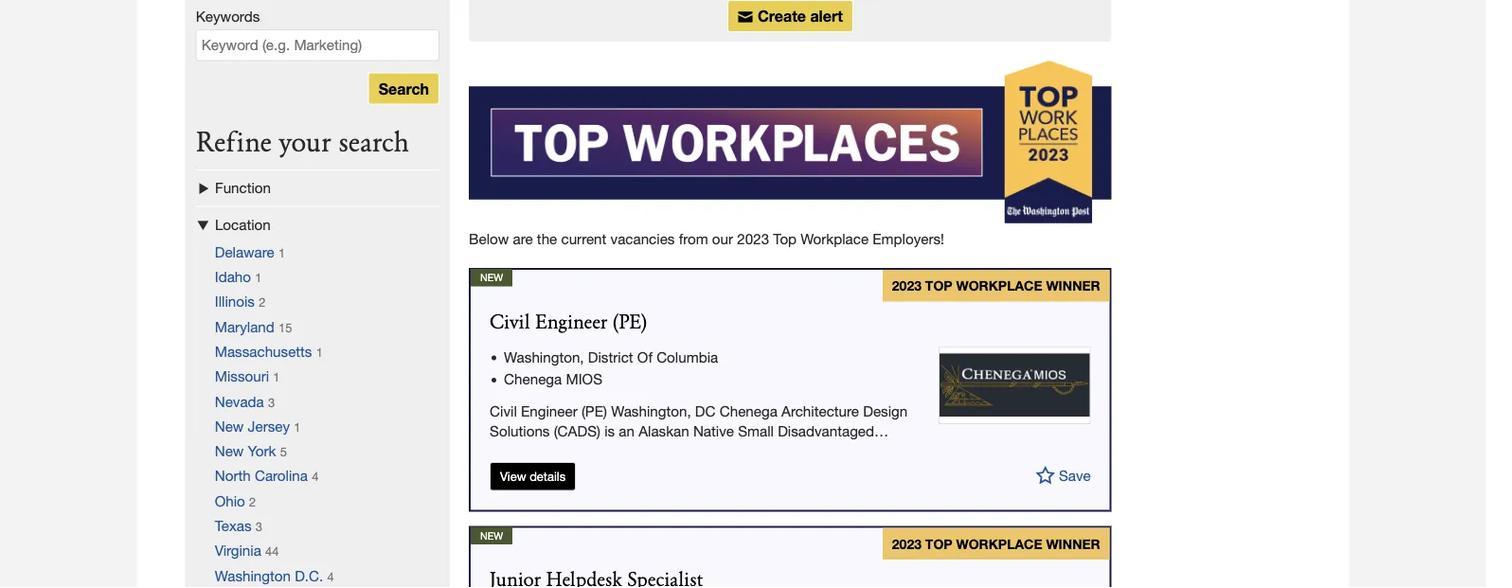 Task type: locate. For each thing, give the bounding box(es) containing it.
0 horizontal spatial 3
[[256, 519, 262, 534]]

washington, down the "civil engineer (pe)" link
[[504, 349, 584, 365]]

(pe) up is
[[582, 403, 607, 419]]

engineer
[[535, 313, 608, 333], [521, 403, 578, 419]]

civil for civil engineer (pe)
[[490, 313, 530, 333]]

1
[[279, 246, 285, 260], [255, 270, 262, 285], [316, 345, 323, 360], [273, 370, 280, 385], [294, 420, 301, 435]]

1 vertical spatial 2
[[249, 495, 256, 509]]

1 vertical spatial (pe)
[[582, 403, 607, 419]]

north carolina link
[[215, 468, 308, 484]]

1 down massachusetts link
[[273, 370, 280, 385]]

create alert
[[758, 7, 843, 25]]

1 vertical spatial engineer
[[521, 403, 578, 419]]

delaware link
[[215, 244, 275, 260]]

0 vertical spatial civil
[[490, 313, 530, 333]]

4
[[312, 470, 319, 484], [327, 569, 334, 584]]

location
[[215, 216, 271, 233]]

civil
[[490, 313, 530, 333], [490, 403, 517, 419]]

0 vertical spatial 2
[[259, 295, 266, 310]]

1 vertical spatial 4
[[327, 569, 334, 584]]

1 vertical spatial 3
[[256, 519, 262, 534]]

view details link
[[490, 462, 576, 491]]

1 horizontal spatial washington,
[[611, 403, 691, 419]]

before image
[[196, 216, 215, 233]]

refine your search
[[196, 130, 409, 158]]

1 vertical spatial chenega
[[720, 403, 778, 419]]

of
[[638, 349, 653, 365]]

0 horizontal spatial chenega
[[504, 371, 562, 387]]

below
[[469, 230, 509, 247]]

1 horizontal spatial 2
[[259, 295, 266, 310]]

0 horizontal spatial washington,
[[504, 349, 584, 365]]

create
[[758, 7, 806, 25]]

below are the current vacancies from our 2023 top workplace employers!
[[469, 230, 945, 247]]

function
[[215, 180, 271, 196]]

ohio link
[[215, 493, 245, 509]]

refine
[[196, 130, 272, 158]]

3 up jersey
[[268, 395, 275, 410]]

north
[[215, 468, 251, 484]]

engineer inside civil engineer (pe) washington, dc chenega architecture design solutions (cads) is an alaskan native small disadvantaged business, a wholly owned s...
[[521, 403, 578, 419]]

new down view
[[480, 530, 503, 542]]

2023
[[737, 230, 769, 247]]

illinois
[[215, 293, 255, 310]]

chenega inside washington, district of columbia chenega mios
[[504, 371, 562, 387]]

15
[[279, 320, 292, 335]]

chenega
[[504, 371, 562, 387], [720, 403, 778, 419]]

3 right texas link
[[256, 519, 262, 534]]

(pe)
[[613, 313, 647, 333], [582, 403, 607, 419]]

civil inside civil engineer (pe) washington, dc chenega architecture design solutions (cads) is an alaskan native small disadvantaged business, a wholly owned s...
[[490, 403, 517, 419]]

new
[[480, 272, 503, 284], [215, 418, 244, 435], [215, 443, 244, 459], [480, 530, 503, 542]]

washington, up the alaskan
[[611, 403, 691, 419]]

0 vertical spatial engineer
[[535, 313, 608, 333]]

texas link
[[215, 518, 252, 534]]

chenega inside civil engineer (pe) washington, dc chenega architecture design solutions (cads) is an alaskan native small disadvantaged business, a wholly owned s...
[[720, 403, 778, 419]]

alaskan
[[639, 423, 689, 439]]

1 horizontal spatial chenega
[[720, 403, 778, 419]]

2
[[259, 295, 266, 310], [249, 495, 256, 509]]

0 horizontal spatial (pe)
[[582, 403, 607, 419]]

4 right d.c.
[[327, 569, 334, 584]]

engineer up (cads)
[[521, 403, 578, 419]]

chenega mios logo image
[[939, 347, 1091, 424]]

(pe) up of
[[613, 313, 647, 333]]

0 vertical spatial 4
[[312, 470, 319, 484]]

current
[[561, 230, 607, 247]]

None submit
[[368, 72, 440, 105]]

1 vertical spatial civil
[[490, 403, 517, 419]]

save
[[1059, 468, 1091, 484]]

columbia
[[657, 349, 718, 365]]

business,
[[490, 443, 552, 459]]

0 vertical spatial (pe)
[[613, 313, 647, 333]]

missouri link
[[215, 368, 269, 385]]

mios
[[566, 371, 603, 387]]

engineer up district
[[535, 313, 608, 333]]

save button
[[1036, 463, 1091, 486]]

civil engineer (pe) link
[[490, 313, 647, 333]]

4 right carolina
[[312, 470, 319, 484]]

wholly
[[568, 443, 609, 459]]

engineer for civil engineer (pe) washington, dc chenega architecture design solutions (cads) is an alaskan native small disadvantaged business, a wholly owned s...
[[521, 403, 578, 419]]

1 right delaware link
[[279, 246, 285, 260]]

virginia link
[[215, 542, 261, 559]]

chenega up small
[[720, 403, 778, 419]]

solutions
[[490, 423, 550, 439]]

new down the below
[[480, 272, 503, 284]]

design
[[863, 403, 908, 419]]

1 horizontal spatial 3
[[268, 395, 275, 410]]

0 vertical spatial washington,
[[504, 349, 584, 365]]

washington, inside civil engineer (pe) washington, dc chenega architecture design solutions (cads) is an alaskan native small disadvantaged business, a wholly owned s...
[[611, 403, 691, 419]]

washington,
[[504, 349, 584, 365], [611, 403, 691, 419]]

york
[[248, 443, 276, 459]]

details
[[530, 469, 566, 484]]

1 horizontal spatial (pe)
[[613, 313, 647, 333]]

add to shortlist image
[[1036, 463, 1055, 486]]

alert
[[811, 7, 843, 25]]

virginia
[[215, 542, 261, 559]]

1 civil from the top
[[490, 313, 530, 333]]

2 civil from the top
[[490, 403, 517, 419]]

0 vertical spatial chenega
[[504, 371, 562, 387]]

2 right "ohio" link
[[249, 495, 256, 509]]

civil down are at the top
[[490, 313, 530, 333]]

carolina
[[255, 468, 308, 484]]

(pe) inside civil engineer (pe) washington, dc chenega architecture design solutions (cads) is an alaskan native small disadvantaged business, a wholly owned s...
[[582, 403, 607, 419]]

native
[[693, 423, 734, 439]]

new jersey link
[[215, 418, 290, 435]]

1 vertical spatial washington,
[[611, 403, 691, 419]]

workplace
[[801, 230, 869, 247]]

washington
[[215, 567, 291, 584]]

3
[[268, 395, 275, 410], [256, 519, 262, 534]]

civil up solutions
[[490, 403, 517, 419]]

before image
[[196, 180, 215, 196]]

new york link
[[215, 443, 276, 459]]

chenega left mios
[[504, 371, 562, 387]]

2 right illinois link at the left of the page
[[259, 295, 266, 310]]



Task type: describe. For each thing, give the bounding box(es) containing it.
idaho link
[[215, 269, 251, 285]]

a
[[556, 443, 564, 459]]

disadvantaged
[[778, 423, 875, 439]]

nevada link
[[215, 393, 264, 410]]

0 horizontal spatial 2
[[249, 495, 256, 509]]

(pe) for civil engineer (pe) washington, dc chenega architecture design solutions (cads) is an alaskan native small disadvantaged business, a wholly owned s...
[[582, 403, 607, 419]]

0 vertical spatial 3
[[268, 395, 275, 410]]

1 right idaho link
[[255, 270, 262, 285]]

1 horizontal spatial 4
[[327, 569, 334, 584]]

44
[[265, 544, 279, 559]]

from
[[679, 230, 708, 247]]

(pe) for civil engineer (pe)
[[613, 313, 647, 333]]

is
[[605, 423, 615, 439]]

new down nevada link
[[215, 418, 244, 435]]

missouri
[[215, 368, 269, 385]]

view details
[[500, 469, 566, 484]]

maryland link
[[215, 318, 275, 335]]

our
[[712, 230, 733, 247]]

s...
[[660, 443, 680, 459]]

the
[[537, 230, 557, 247]]

civil engineer (pe) washington, dc chenega architecture design solutions (cads) is an alaskan native small disadvantaged business, a wholly owned s...
[[490, 403, 908, 459]]

your
[[279, 130, 331, 158]]

district
[[588, 349, 634, 365]]

Keywords text field
[[196, 29, 440, 61]]

nevada
[[215, 393, 264, 410]]

new up north
[[215, 443, 244, 459]]

view
[[500, 469, 526, 484]]

0 horizontal spatial 4
[[312, 470, 319, 484]]

location button
[[196, 206, 440, 242]]

d.c.
[[295, 567, 323, 584]]

civil engineer (pe)
[[490, 313, 647, 333]]

create alert link
[[728, 0, 853, 32]]

jersey
[[248, 418, 290, 435]]

function button
[[196, 170, 440, 206]]

massachusetts link
[[215, 343, 312, 360]]

top
[[773, 230, 797, 247]]

dc
[[695, 403, 716, 419]]

architecture
[[782, 403, 859, 419]]

massachusetts
[[215, 343, 312, 360]]

illinois link
[[215, 293, 255, 310]]

search
[[339, 130, 409, 158]]

civil for civil engineer (pe) washington, dc chenega architecture design solutions (cads) is an alaskan native small disadvantaged business, a wholly owned s...
[[490, 403, 517, 419]]

texas
[[215, 518, 252, 534]]

keywords
[[196, 8, 260, 24]]

1 right massachusetts link
[[316, 345, 323, 360]]

engineer for civil engineer (pe)
[[535, 313, 608, 333]]

washington, district of columbia chenega mios
[[504, 349, 718, 387]]

washington, inside washington, district of columbia chenega mios
[[504, 349, 584, 365]]

delaware
[[215, 244, 275, 260]]

delaware 1 idaho 1 illinois 2 maryland 15 massachusetts 1 missouri 1 nevada 3 new jersey 1 new york 5 north carolina 4 ohio 2 texas 3 virginia 44 washington d.c. 4
[[215, 244, 334, 584]]

5
[[280, 445, 287, 459]]

washington d.c. link
[[215, 567, 323, 584]]

an
[[619, 423, 635, 439]]

ohio
[[215, 493, 245, 509]]

maryland
[[215, 318, 275, 335]]

topworkplace browse banner image
[[469, 61, 1112, 224]]

vacancies
[[611, 230, 675, 247]]

are
[[513, 230, 533, 247]]

(cads)
[[554, 423, 601, 439]]

owned
[[613, 443, 656, 459]]

small
[[738, 423, 774, 439]]

employers!
[[873, 230, 945, 247]]

idaho
[[215, 269, 251, 285]]

1 right jersey
[[294, 420, 301, 435]]



Task type: vqa. For each thing, say whether or not it's contained in the screenshot.
Columbia
yes



